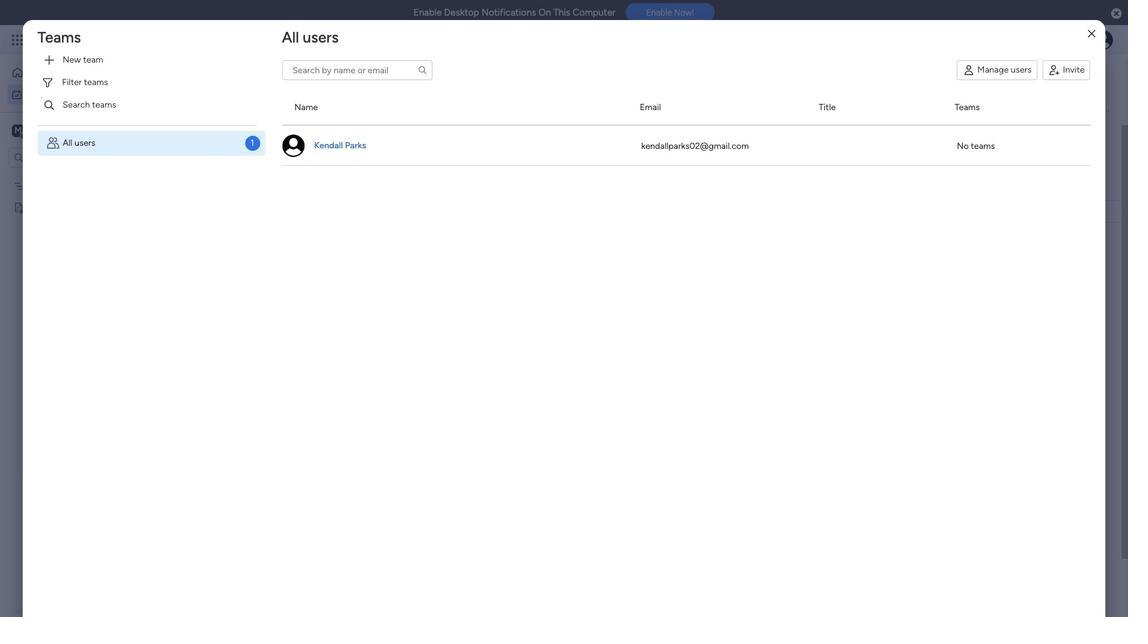 Task type: locate. For each thing, give the bounding box(es) containing it.
computer
[[573, 7, 616, 18]]

home button
[[8, 63, 135, 83]]

manage users button
[[957, 60, 1037, 80]]

search image for filter dashboard by text search field
[[287, 130, 298, 140]]

None search field
[[282, 60, 432, 80], [185, 125, 303, 145]]

none search field "search by name or email"
[[282, 60, 432, 80]]

1 horizontal spatial enable
[[646, 8, 672, 18]]

0 horizontal spatial kendall parks image
[[282, 134, 304, 157]]

with margin right image
[[43, 99, 55, 111]]

my work
[[28, 89, 61, 99]]

all users
[[282, 28, 339, 46], [63, 138, 95, 149]]

row down email
[[282, 126, 1091, 166]]

search image inside search field
[[417, 65, 427, 75]]

enable for enable now!
[[646, 8, 672, 18]]

1 vertical spatial kendall parks image
[[282, 134, 304, 157]]

kendall parks image left kendall
[[282, 134, 304, 157]]

0 horizontal spatial teams
[[38, 28, 81, 46]]

0 vertical spatial none search field
[[282, 60, 432, 80]]

email
[[640, 102, 661, 113]]

enable
[[413, 7, 442, 18], [646, 8, 672, 18]]

1 vertical spatial users
[[1011, 65, 1032, 75]]

teams for search teams
[[92, 100, 116, 110]]

teams down team
[[84, 77, 108, 88]]

lottie animation element
[[0, 491, 160, 618]]

0 horizontal spatial enable
[[413, 7, 442, 18]]

1 horizontal spatial all
[[282, 28, 299, 46]]

users up "search by name or email" search field
[[303, 28, 339, 46]]

all users up "search by name or email" search field
[[282, 28, 339, 46]]

teams
[[38, 28, 81, 46], [955, 102, 980, 113]]

hide
[[330, 130, 349, 140]]

teams right search
[[92, 100, 116, 110]]

select product image
[[11, 34, 24, 46]]

all users down workspace
[[63, 138, 95, 149]]

users right manage
[[1011, 65, 1032, 75]]

enable inside button
[[646, 8, 672, 18]]

2 row from the top
[[282, 126, 1091, 166]]

users down workspace
[[75, 138, 95, 149]]

row up kendallparks02@gmail.com
[[282, 91, 1091, 126]]

grid
[[282, 91, 1091, 615]]

users
[[303, 28, 339, 46], [1011, 65, 1032, 75], [75, 138, 95, 149]]

0 vertical spatial users
[[303, 28, 339, 46]]

2 vertical spatial users
[[75, 138, 95, 149]]

kendall parks image down dapulse close 'icon' at the right
[[1093, 30, 1113, 50]]

close image
[[1088, 29, 1095, 39]]

search teams
[[63, 100, 116, 110]]

search image inside filter dashboard by text search field
[[287, 130, 298, 140]]

main workspace
[[29, 124, 103, 136]]

0 horizontal spatial all
[[63, 138, 72, 149]]

0 vertical spatial search image
[[417, 65, 427, 75]]

kendall parks
[[314, 140, 366, 151]]

1 row from the top
[[282, 91, 1091, 126]]

row containing name
[[282, 91, 1091, 126]]

kendall parks image
[[1093, 30, 1113, 50], [282, 134, 304, 157]]

my
[[28, 89, 40, 99]]

Search in workspace field
[[26, 150, 105, 165]]

kendall
[[314, 140, 343, 151]]

no teams
[[957, 140, 995, 151]]

1 horizontal spatial users
[[303, 28, 339, 46]]

teams up with margin right icon
[[38, 28, 81, 46]]

teams inside the filter teams dropdown button
[[84, 77, 108, 88]]

1 horizontal spatial kendall parks image
[[1093, 30, 1113, 50]]

search
[[63, 100, 90, 110]]

1 vertical spatial teams
[[955, 102, 980, 113]]

enable left now!
[[646, 8, 672, 18]]

teams inside search teams button
[[92, 100, 116, 110]]

teams up no
[[955, 102, 980, 113]]

enable left desktop
[[413, 7, 442, 18]]

1 vertical spatial teams
[[92, 100, 116, 110]]

0 vertical spatial teams
[[84, 77, 108, 88]]

list box
[[0, 173, 160, 387]]

1 horizontal spatial search image
[[417, 65, 427, 75]]

none search field filter dashboard by text
[[185, 125, 303, 145]]

0 horizontal spatial all users
[[63, 138, 95, 149]]

notifications
[[481, 7, 536, 18]]

1 horizontal spatial all users
[[282, 28, 339, 46]]

row
[[282, 91, 1091, 126], [282, 126, 1091, 166]]

teams inside row
[[955, 102, 980, 113]]

search image for "search by name or email" search field
[[417, 65, 427, 75]]

private board image
[[13, 201, 25, 213]]

dapulse close image
[[1111, 8, 1122, 20]]

2 horizontal spatial users
[[1011, 65, 1032, 75]]

enable now!
[[646, 8, 694, 18]]

teams right no
[[971, 140, 995, 151]]

home
[[29, 67, 53, 78]]

option
[[0, 175, 160, 177]]

1 horizontal spatial teams
[[955, 102, 980, 113]]

teams inside row
[[971, 140, 995, 151]]

search image
[[417, 65, 427, 75], [287, 130, 298, 140]]

grid containing name
[[282, 91, 1091, 615]]

0 vertical spatial teams
[[38, 28, 81, 46]]

with margin right image
[[43, 54, 55, 66]]

hide done items
[[330, 130, 395, 140]]

title
[[819, 102, 836, 113]]

0 horizontal spatial search image
[[287, 130, 298, 140]]

enable for enable desktop notifications on this computer
[[413, 7, 442, 18]]

1 vertical spatial search image
[[287, 130, 298, 140]]

main
[[29, 124, 51, 136]]

all
[[282, 28, 299, 46], [63, 138, 72, 149]]

1 vertical spatial all
[[63, 138, 72, 149]]

teams
[[84, 77, 108, 88], [92, 100, 116, 110], [971, 140, 995, 151]]

2 vertical spatial teams
[[971, 140, 995, 151]]

1 vertical spatial all users
[[63, 138, 95, 149]]

1 vertical spatial none search field
[[185, 125, 303, 145]]



Task type: describe. For each thing, give the bounding box(es) containing it.
my work button
[[8, 84, 135, 104]]

team
[[83, 54, 103, 65]]

monday button
[[33, 24, 200, 56]]

Search by name or email search field
[[282, 60, 432, 80]]

teams for filter teams
[[84, 77, 108, 88]]

Filter dashboard by text search field
[[185, 125, 303, 145]]

enable desktop notifications on this computer
[[413, 7, 616, 18]]

1
[[251, 138, 254, 148]]

monday
[[56, 33, 99, 47]]

m
[[14, 125, 22, 136]]

workspace
[[53, 124, 103, 136]]

done
[[351, 130, 371, 140]]

marketing
[[29, 181, 69, 191]]

no
[[957, 140, 968, 151]]

lottie animation image
[[0, 491, 160, 618]]

list box containing marketing plan
[[0, 173, 160, 387]]

0 vertical spatial kendall parks image
[[1093, 30, 1113, 50]]

search teams button
[[38, 95, 257, 115]]

invite
[[1063, 65, 1085, 75]]

new team button
[[38, 50, 257, 70]]

now!
[[674, 8, 694, 18]]

manage users
[[977, 65, 1032, 75]]

this
[[553, 7, 570, 18]]

new
[[63, 54, 81, 65]]

invite button
[[1042, 60, 1090, 80]]

parks
[[345, 140, 366, 151]]

0 vertical spatial all users
[[282, 28, 339, 46]]

new team
[[63, 54, 103, 65]]

desktop
[[444, 7, 479, 18]]

notes
[[29, 202, 53, 213]]

workspace selection element
[[12, 123, 105, 139]]

workspace image
[[12, 124, 24, 137]]

kendall parks link
[[312, 139, 368, 152]]

work
[[42, 89, 61, 99]]

teams for no teams
[[971, 140, 995, 151]]

kendall parks image inside row
[[282, 134, 304, 157]]

filter
[[62, 77, 82, 88]]

users inside button
[[1011, 65, 1032, 75]]

filter teams
[[62, 77, 108, 88]]

0 horizontal spatial users
[[75, 138, 95, 149]]

manage
[[977, 65, 1009, 75]]

plan
[[71, 181, 87, 191]]

kendallparks02@gmail.com
[[641, 140, 749, 151]]

enable now! button
[[626, 3, 715, 22]]

0 vertical spatial all
[[282, 28, 299, 46]]

row containing kendall parks
[[282, 126, 1091, 166]]

items
[[373, 130, 395, 140]]

on
[[539, 7, 551, 18]]

filter teams button
[[38, 73, 257, 93]]

name
[[294, 102, 318, 113]]

marketing plan
[[29, 181, 87, 191]]



Task type: vqa. For each thing, say whether or not it's contained in the screenshot.
Kulaone
no



